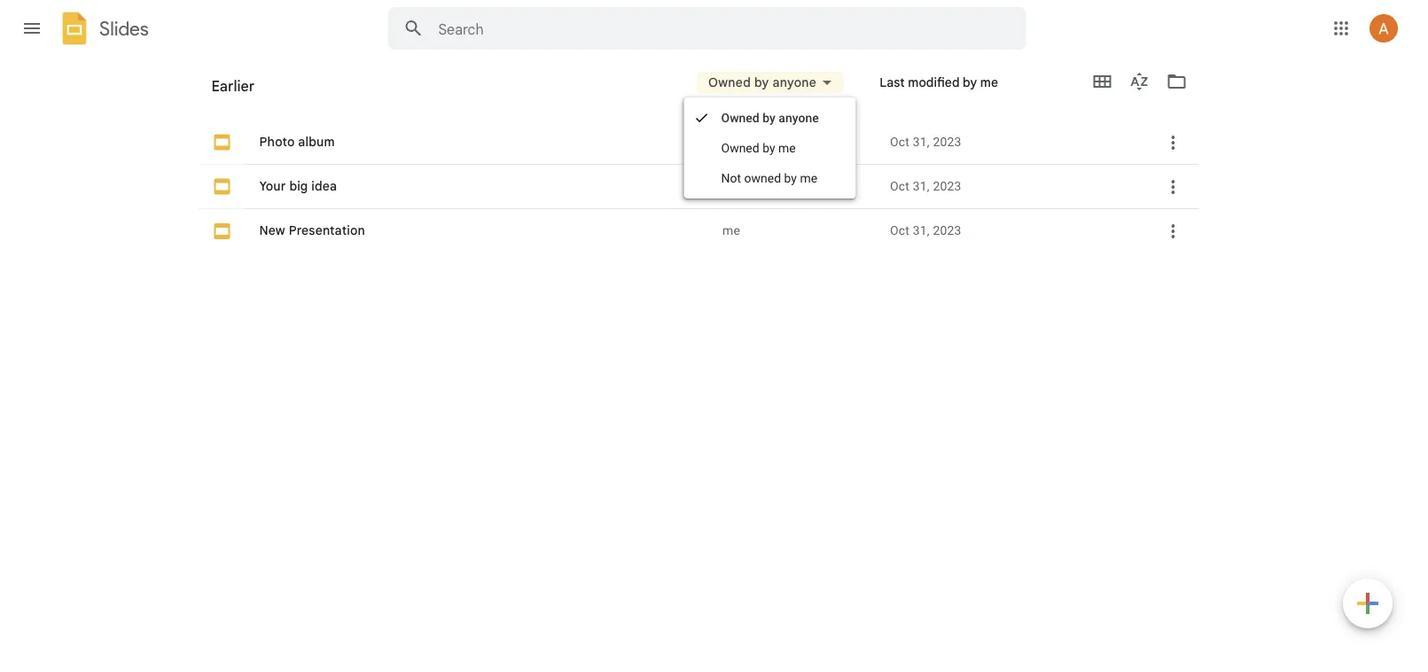 Task type: vqa. For each thing, say whether or not it's contained in the screenshot.
row
no



Task type: describe. For each thing, give the bounding box(es) containing it.
oct 31, 2023 for your big idea
[[890, 179, 962, 194]]

your big idea option
[[197, 165, 1199, 209]]

oct 31, 2023 for new presentation
[[890, 223, 962, 238]]

me inside photo album option
[[723, 135, 741, 149]]

2023 for your big idea
[[933, 179, 962, 194]]

2 vertical spatial owned
[[721, 141, 760, 155]]

earlier heading
[[197, 57, 670, 114]]

photo album
[[259, 134, 335, 150]]

owned
[[744, 171, 781, 185]]

2023 for new presentation
[[933, 223, 962, 238]]

presentation
[[289, 223, 365, 239]]

your big idea
[[259, 179, 337, 194]]

new presentation
[[259, 223, 365, 239]]

2023 for photo album
[[933, 135, 962, 149]]

your
[[259, 179, 286, 194]]

not owned by me
[[721, 171, 818, 185]]

owned by me
[[721, 141, 796, 155]]

owned by anyone inside dropdown button
[[709, 74, 817, 90]]

owned by me element for new presentation
[[723, 222, 876, 240]]

me inside 'your big idea' option
[[723, 179, 741, 194]]

Search bar text field
[[438, 20, 982, 38]]

oct for photo album
[[890, 135, 910, 149]]

by inside dropdown button
[[755, 74, 769, 90]]

1 vertical spatial anyone
[[779, 110, 819, 125]]

new
[[259, 223, 285, 239]]

me inside new presentation option
[[723, 223, 741, 238]]

owned inside owned by anyone dropdown button
[[709, 74, 751, 90]]

1 vertical spatial owned by anyone
[[721, 110, 819, 125]]

list box containing photo album
[[197, 121, 1199, 253]]

search image
[[396, 11, 431, 46]]

31, for photo album
[[913, 135, 930, 149]]

idea
[[311, 179, 337, 194]]

slides link
[[57, 11, 149, 50]]

0 horizontal spatial modified
[[799, 85, 850, 101]]

big
[[289, 179, 308, 194]]

oct 31, 2023 for photo album
[[890, 135, 962, 149]]



Task type: locate. For each thing, give the bounding box(es) containing it.
last opened by me oct 31, 2023 element for your big idea
[[890, 178, 1135, 196]]

0 vertical spatial oct 31, 2023
[[890, 135, 962, 149]]

photo
[[259, 134, 295, 150]]

2 vertical spatial owned by me element
[[723, 222, 876, 240]]

owned
[[709, 74, 751, 90], [721, 110, 760, 125], [721, 141, 760, 155]]

last opened by me oct 31, 2023 element inside new presentation option
[[890, 222, 1135, 240]]

anyone inside dropdown button
[[773, 74, 817, 90]]

2 last opened by me oct 31, 2023 element from the top
[[890, 178, 1135, 196]]

0 vertical spatial 31,
[[913, 135, 930, 149]]

last opened by me oct 31, 2023 element inside photo album option
[[890, 133, 1135, 151]]

31,
[[913, 135, 930, 149], [913, 179, 930, 194], [913, 223, 930, 238]]

2023 inside photo album option
[[933, 135, 962, 149]]

earlier inside earlier heading
[[211, 77, 255, 95]]

last opened by me oct 31, 2023 element for new presentation
[[890, 222, 1135, 240]]

by
[[755, 74, 769, 90], [963, 74, 977, 90], [853, 85, 868, 101], [763, 110, 776, 125], [763, 141, 776, 155], [784, 171, 797, 185]]

owned up not
[[721, 141, 760, 155]]

oct inside new presentation option
[[890, 223, 910, 238]]

2 oct from the top
[[890, 179, 910, 194]]

owned by me element for photo album
[[723, 133, 876, 151]]

last opened by me oct 31, 2023 element
[[890, 133, 1135, 151], [890, 178, 1135, 196], [890, 222, 1135, 240]]

2 vertical spatial oct
[[890, 223, 910, 238]]

2 31, from the top
[[913, 179, 930, 194]]

photo album option
[[197, 121, 1199, 165]]

2023
[[933, 135, 962, 149], [933, 179, 962, 194], [933, 223, 962, 238]]

2 earlier from the top
[[211, 84, 249, 100]]

0 vertical spatial 2023
[[933, 135, 962, 149]]

0 vertical spatial anyone
[[773, 74, 817, 90]]

1 oct 31, 2023 from the top
[[890, 135, 962, 149]]

owned by anyone
[[709, 74, 817, 90], [721, 110, 819, 125]]

earlier
[[211, 77, 255, 95], [211, 84, 249, 100]]

3 31, from the top
[[913, 223, 930, 238]]

2 vertical spatial 2023
[[933, 223, 962, 238]]

modified
[[908, 74, 960, 90], [799, 85, 850, 101]]

31, inside new presentation option
[[913, 223, 930, 238]]

1 horizontal spatial last
[[880, 74, 905, 90]]

1 2023 from the top
[[933, 135, 962, 149]]

2 2023 from the top
[[933, 179, 962, 194]]

0 horizontal spatial last
[[770, 85, 795, 101]]

owned by anyone button
[[697, 0, 845, 210]]

1 oct from the top
[[890, 135, 910, 149]]

31, for new presentation
[[913, 223, 930, 238]]

0 vertical spatial owned by anyone
[[709, 74, 817, 90]]

owned up owned by me
[[721, 110, 760, 125]]

oct 31, 2023 inside 'your big idea' option
[[890, 179, 962, 194]]

None search field
[[388, 7, 1026, 50]]

0 vertical spatial owned
[[709, 74, 751, 90]]

owned by me element up not owned by me
[[723, 133, 876, 151]]

1 vertical spatial last opened by me oct 31, 2023 element
[[890, 178, 1135, 196]]

2023 inside 'your big idea' option
[[933, 179, 962, 194]]

oct 31, 2023
[[890, 135, 962, 149], [890, 179, 962, 194], [890, 223, 962, 238]]

last opened by me oct 31, 2023 element inside 'your big idea' option
[[890, 178, 1135, 196]]

me
[[981, 74, 998, 90], [871, 85, 889, 101], [723, 135, 741, 149], [779, 141, 796, 155], [800, 171, 818, 185], [723, 179, 741, 194], [723, 223, 741, 238]]

1 vertical spatial owned
[[721, 110, 760, 125]]

not
[[721, 171, 741, 185]]

anyone
[[773, 74, 817, 90], [779, 110, 819, 125]]

oct for your big idea
[[890, 179, 910, 194]]

owned by me element for your big idea
[[723, 178, 876, 196]]

create new presentation image
[[1343, 579, 1393, 632]]

1 vertical spatial owned by me element
[[723, 178, 876, 196]]

1 last opened by me oct 31, 2023 element from the top
[[890, 133, 1135, 151]]

1 horizontal spatial modified
[[908, 74, 960, 90]]

2 oct 31, 2023 from the top
[[890, 179, 962, 194]]

3 last opened by me oct 31, 2023 element from the top
[[890, 222, 1135, 240]]

1 31, from the top
[[913, 135, 930, 149]]

2 vertical spatial 31,
[[913, 223, 930, 238]]

main menu image
[[21, 18, 43, 39]]

owned by me element inside 'your big idea' option
[[723, 178, 876, 196]]

last opened by me oct 31, 2023 element for photo album
[[890, 133, 1135, 151]]

2 vertical spatial oct 31, 2023
[[890, 223, 962, 238]]

1 earlier from the top
[[211, 77, 255, 95]]

owned by me element down owned by me
[[723, 178, 876, 196]]

1 vertical spatial 31,
[[913, 179, 930, 194]]

2 vertical spatial last opened by me oct 31, 2023 element
[[890, 222, 1135, 240]]

31, inside photo album option
[[913, 135, 930, 149]]

31, for your big idea
[[913, 179, 930, 194]]

3 oct from the top
[[890, 223, 910, 238]]

new presentation option
[[197, 209, 1199, 253]]

menu
[[684, 98, 856, 199]]

slides
[[99, 17, 149, 40]]

oct 31, 2023 inside new presentation option
[[890, 223, 962, 238]]

1 vertical spatial oct 31, 2023
[[890, 179, 962, 194]]

oct 31, 2023 inside photo album option
[[890, 135, 962, 149]]

3 owned by me element from the top
[[723, 222, 876, 240]]

0 vertical spatial last opened by me oct 31, 2023 element
[[890, 133, 1135, 151]]

menu containing owned by anyone
[[684, 98, 856, 199]]

1 vertical spatial oct
[[890, 179, 910, 194]]

1 vertical spatial 2023
[[933, 179, 962, 194]]

owned by me element inside photo album option
[[723, 133, 876, 151]]

earlier for photo album
[[211, 84, 249, 100]]

3 2023 from the top
[[933, 223, 962, 238]]

oct inside photo album option
[[890, 135, 910, 149]]

31, inside 'your big idea' option
[[913, 179, 930, 194]]

oct
[[890, 135, 910, 149], [890, 179, 910, 194], [890, 223, 910, 238]]

list box
[[197, 121, 1199, 253]]

2023 inside new presentation option
[[933, 223, 962, 238]]

earlier for last modified by me
[[211, 77, 255, 95]]

owned by me element inside new presentation option
[[723, 222, 876, 240]]

1 owned by me element from the top
[[723, 133, 876, 151]]

last modified by me
[[880, 74, 998, 90], [770, 85, 889, 101]]

album
[[298, 134, 335, 150]]

owned by me element
[[723, 133, 876, 151], [723, 178, 876, 196], [723, 222, 876, 240]]

2 owned by me element from the top
[[723, 178, 876, 196]]

0 vertical spatial oct
[[890, 135, 910, 149]]

0 vertical spatial owned by me element
[[723, 133, 876, 151]]

owned down search bar text field
[[709, 74, 751, 90]]

oct inside 'your big idea' option
[[890, 179, 910, 194]]

oct for new presentation
[[890, 223, 910, 238]]

owned by me element down not owned by me
[[723, 222, 876, 240]]

last
[[880, 74, 905, 90], [770, 85, 795, 101]]

3 oct 31, 2023 from the top
[[890, 223, 962, 238]]



